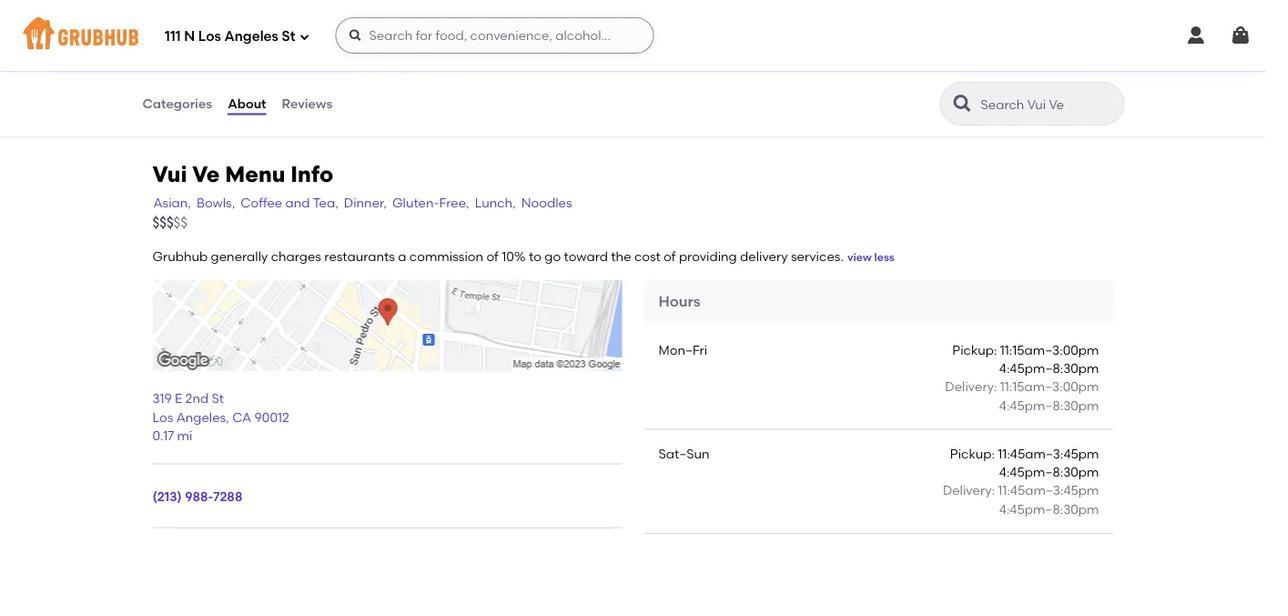 Task type: locate. For each thing, give the bounding box(es) containing it.
1 horizontal spatial svg image
[[1231, 25, 1252, 46]]

1 horizontal spatial los
[[198, 28, 221, 45]]

and
[[286, 195, 310, 210]]

4:45pm–8:30pm
[[1000, 361, 1100, 376], [1000, 398, 1100, 413], [1000, 465, 1100, 480], [1000, 502, 1100, 517]]

319
[[153, 391, 172, 407]]

10%
[[502, 249, 526, 264]]

1 vertical spatial st
[[212, 391, 224, 407]]

0 horizontal spatial svg image
[[1186, 25, 1208, 46]]

n
[[184, 28, 195, 45]]

0 vertical spatial 11:45am–3:45pm
[[999, 446, 1100, 462]]

988-
[[185, 489, 213, 505]]

(213)
[[153, 489, 182, 505]]

0.17
[[153, 428, 174, 444]]

2 4:45pm–8:30pm from the top
[[1000, 398, 1100, 413]]

1 vertical spatial 11:45am–3:45pm
[[999, 483, 1100, 499]]

los inside "main navigation" navigation
[[198, 28, 221, 45]]

,
[[226, 410, 229, 425]]

7288
[[213, 489, 243, 505]]

st inside 319 e 2nd st los angeles , ca 90012 0.17 mi
[[212, 391, 224, 407]]

st right 2nd at the bottom of the page
[[212, 391, 224, 407]]

coffee
[[241, 195, 283, 210]]

0 horizontal spatial los
[[153, 410, 173, 425]]

a
[[398, 249, 407, 264]]

vui
[[153, 161, 187, 188]]

los right n
[[198, 28, 221, 45]]

delivery: inside pickup: 11:45am–3:45pm 4:45pm–8:30pm delivery: 11:45am–3:45pm 4:45pm–8:30pm
[[944, 483, 995, 499]]

0 vertical spatial 11:15am–3:00pm
[[1001, 342, 1100, 358]]

1 vertical spatial angeles
[[176, 410, 226, 425]]

4 4:45pm–8:30pm from the top
[[1000, 502, 1100, 517]]

delivery: for 11:15am–3:00pm
[[946, 379, 998, 395]]

delivery: for 11:45am–3:45pm
[[944, 483, 995, 499]]

of right cost at the right of the page
[[664, 249, 676, 264]]

11:45am–3:45pm
[[999, 446, 1100, 462], [999, 483, 1100, 499]]

svg image
[[1186, 25, 1208, 46], [1231, 25, 1252, 46]]

los inside 319 e 2nd st los angeles , ca 90012 0.17 mi
[[153, 410, 173, 425]]

noodles
[[522, 195, 572, 210]]

thịt
[[168, 44, 192, 60]]

1 vertical spatial 11:15am–3:00pm
[[1001, 379, 1100, 395]]

go
[[545, 249, 561, 264]]

the
[[611, 249, 632, 264]]

angeles up 🥒
[[224, 28, 279, 45]]

bún thịt nướng - vermicelli bowls 🥒
[[142, 44, 256, 79]]

0 horizontal spatial st
[[212, 391, 224, 407]]

lunch,
[[475, 195, 516, 210]]

pickup: inside pickup: 11:45am–3:45pm 4:45pm–8:30pm delivery: 11:45am–3:45pm 4:45pm–8:30pm
[[951, 446, 995, 462]]

(213) 988-7288
[[153, 489, 243, 505]]

cost
[[635, 249, 661, 264]]

asian, bowls, coffee and tea, dinner, gluten-free, lunch, noodles
[[153, 195, 572, 210]]

pickup:
[[953, 342, 998, 358], [951, 446, 995, 462]]

los up 0.17
[[153, 410, 173, 425]]

los
[[198, 28, 221, 45], [153, 410, 173, 425]]

1 horizontal spatial of
[[664, 249, 676, 264]]

bowls
[[204, 63, 240, 79]]

delivery:
[[946, 379, 998, 395], [944, 483, 995, 499]]

st
[[282, 28, 296, 45], [212, 391, 224, 407]]

angeles down 2nd at the bottom of the page
[[176, 410, 226, 425]]

categories button
[[142, 71, 213, 137]]

pickup: for 11:15am–3:00pm
[[953, 342, 998, 358]]

Search for food, convenience, alcohol... search field
[[336, 17, 654, 54]]

commission
[[410, 249, 484, 264]]

0 horizontal spatial of
[[487, 249, 499, 264]]

🥒
[[243, 63, 256, 79]]

dinner, button
[[343, 193, 388, 213]]

1 of from the left
[[487, 249, 499, 264]]

noodles button
[[521, 193, 573, 213]]

pickup: 11:15am–3:00pm 4:45pm–8:30pm delivery: 11:15am–3:00pm 4:45pm–8:30pm
[[946, 342, 1100, 413]]

restaurants
[[325, 249, 395, 264]]

gluten-
[[393, 195, 440, 210]]

1 vertical spatial los
[[153, 410, 173, 425]]

1 vertical spatial pickup:
[[951, 446, 995, 462]]

delivery
[[741, 249, 788, 264]]

delivery: inside "pickup: 11:15am–3:00pm 4:45pm–8:30pm delivery: 11:15am–3:00pm 4:45pm–8:30pm"
[[946, 379, 998, 395]]

hours
[[659, 293, 701, 311]]

2 11:15am–3:00pm from the top
[[1001, 379, 1100, 395]]

svg image
[[348, 28, 363, 43], [299, 31, 310, 42]]

0 vertical spatial angeles
[[224, 28, 279, 45]]

0 vertical spatial los
[[198, 28, 221, 45]]

0 vertical spatial delivery:
[[946, 379, 998, 395]]

2nd
[[185, 391, 209, 407]]

angeles inside 319 e 2nd st los angeles , ca 90012 0.17 mi
[[176, 410, 226, 425]]

11:15am–3:00pm
[[1001, 342, 1100, 358], [1001, 379, 1100, 395]]

3 4:45pm–8:30pm from the top
[[1000, 465, 1100, 480]]

to
[[529, 249, 542, 264]]

Search Vui Ve search field
[[980, 96, 1119, 113]]

st right -
[[282, 28, 296, 45]]

1 11:15am–3:00pm from the top
[[1001, 342, 1100, 358]]

0 vertical spatial st
[[282, 28, 296, 45]]

1 vertical spatial delivery:
[[944, 483, 995, 499]]

1 svg image from the left
[[1186, 25, 1208, 46]]

asian, button
[[153, 193, 192, 213]]

1 horizontal spatial st
[[282, 28, 296, 45]]

1 4:45pm–8:30pm from the top
[[1000, 361, 1100, 376]]

of left 10%
[[487, 249, 499, 264]]

gluten-free, button
[[392, 193, 471, 213]]

angeles
[[224, 28, 279, 45], [176, 410, 226, 425]]

0 vertical spatial pickup:
[[953, 342, 998, 358]]

pickup: inside "pickup: 11:15am–3:00pm 4:45pm–8:30pm delivery: 11:15am–3:00pm 4:45pm–8:30pm"
[[953, 342, 998, 358]]

2 svg image from the left
[[1231, 25, 1252, 46]]

free,
[[440, 195, 470, 210]]

of
[[487, 249, 499, 264], [664, 249, 676, 264]]



Task type: describe. For each thing, give the bounding box(es) containing it.
charges
[[271, 249, 321, 264]]

bowls,
[[197, 195, 235, 210]]

ve
[[192, 161, 220, 188]]

grubhub generally charges restaurants a commission of 10% to go toward the cost of providing delivery services. view less
[[153, 249, 895, 264]]

reviews
[[282, 96, 333, 111]]

angeles inside "main navigation" navigation
[[224, 28, 279, 45]]

view less button
[[848, 250, 895, 266]]

0 horizontal spatial svg image
[[299, 31, 310, 42]]

mi
[[177, 428, 193, 444]]

+ 2 sriracha image
[[573, 0, 710, 35]]

providing
[[679, 249, 738, 264]]

nướng
[[195, 44, 236, 60]]

90012
[[255, 410, 289, 425]]

pickup: 11:45am–3:45pm 4:45pm–8:30pm delivery: 11:45am–3:45pm 4:45pm–8:30pm
[[944, 446, 1100, 517]]

1 11:45am–3:45pm from the top
[[999, 446, 1100, 462]]

lunch, button
[[474, 193, 517, 213]]

bowls, button
[[196, 193, 236, 213]]

main navigation navigation
[[0, 0, 1267, 71]]

toward
[[564, 249, 608, 264]]

111 n los angeles st
[[165, 28, 296, 45]]

e
[[175, 391, 182, 407]]

$$$$$
[[153, 214, 188, 231]]

dinner,
[[344, 195, 387, 210]]

services.
[[791, 249, 844, 264]]

319 e 2nd st los angeles , ca 90012 0.17 mi
[[153, 391, 289, 444]]

view
[[848, 251, 872, 264]]

vui ve menu info
[[153, 161, 334, 188]]

ca
[[232, 410, 252, 425]]

about
[[228, 96, 266, 111]]

111
[[165, 28, 181, 45]]

2 of from the left
[[664, 249, 676, 264]]

menu
[[225, 161, 286, 188]]

categories
[[143, 96, 212, 111]]

pickup: for 11:45am–3:45pm
[[951, 446, 995, 462]]

2 11:45am–3:45pm from the top
[[999, 483, 1100, 499]]

search icon image
[[952, 93, 974, 115]]

less
[[875, 251, 895, 264]]

tea,
[[313, 195, 339, 210]]

generally
[[211, 249, 268, 264]]

sat–sun
[[659, 446, 710, 462]]

st inside "main navigation" navigation
[[282, 28, 296, 45]]

vermicelli
[[142, 63, 201, 79]]

-
[[239, 44, 244, 60]]

1 horizontal spatial svg image
[[348, 28, 363, 43]]

$$$
[[153, 214, 174, 231]]

asian,
[[153, 195, 191, 210]]

info
[[291, 161, 334, 188]]

bún thịt nướng - vermicelli bowls 🥒 tab
[[142, 42, 269, 80]]

grubhub
[[153, 249, 208, 264]]

about button
[[227, 71, 267, 137]]

(213) 988-7288 button
[[153, 488, 243, 507]]

coffee and tea, button
[[240, 193, 340, 213]]

reviews button
[[281, 71, 334, 137]]

bún
[[142, 44, 165, 60]]

mon–fri
[[659, 342, 708, 358]]



Task type: vqa. For each thing, say whether or not it's contained in the screenshot.
Items
no



